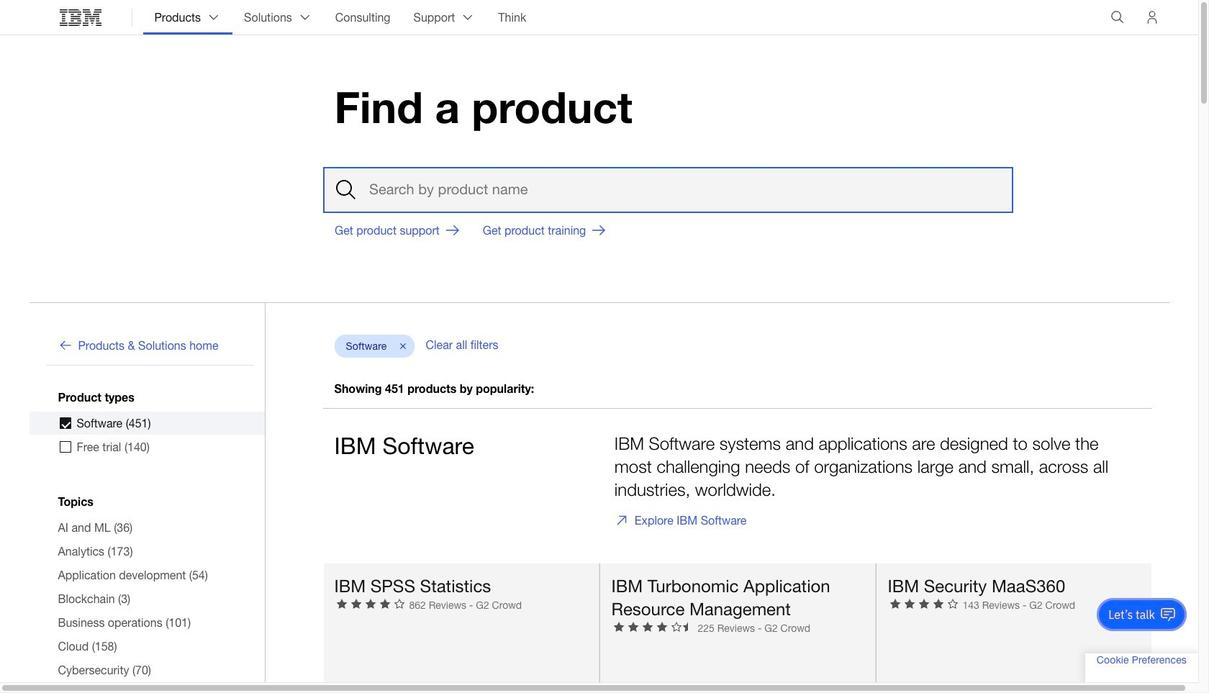 Task type: describe. For each thing, give the bounding box(es) containing it.
Search text field
[[323, 167, 1014, 213]]

let's talk element
[[1109, 607, 1155, 623]]



Task type: vqa. For each thing, say whether or not it's contained in the screenshot.
the 'Close' ICON
no



Task type: locate. For each thing, give the bounding box(es) containing it.
test region
[[323, 563, 599, 693], [599, 563, 876, 693], [876, 563, 1152, 693]]

3 test region from the left
[[876, 563, 1152, 693]]

1 test region from the left
[[323, 563, 599, 693]]

search element
[[323, 167, 1014, 213]]

2 test region from the left
[[599, 563, 876, 693]]



